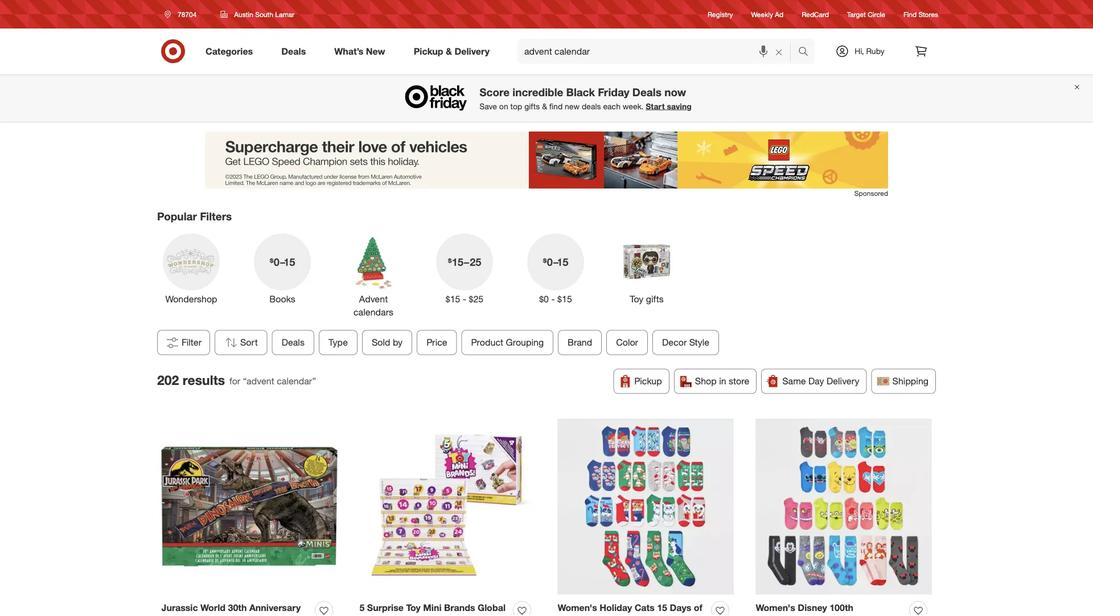 Task type: describe. For each thing, give the bounding box(es) containing it.
of inside women's holiday cats 15 days of socks advent calendar
[[694, 602, 703, 613]]

now
[[665, 85, 686, 99]]

deals link
[[272, 39, 320, 64]]

find
[[904, 10, 917, 18]]

5
[[360, 602, 365, 613]]

$0
[[540, 294, 549, 305]]

socks
[[558, 615, 584, 615]]

score
[[480, 85, 510, 99]]

toy gifts
[[630, 294, 664, 305]]

calendars
[[354, 307, 394, 318]]

30th
[[228, 602, 247, 613]]

ruby
[[867, 46, 885, 56]]

filter
[[182, 337, 202, 348]]

popular
[[157, 210, 197, 223]]

pickup for pickup
[[635, 376, 662, 387]]

advertisement region
[[205, 132, 889, 189]]

filters
[[200, 210, 232, 223]]

women's for women's holiday cats 15 days of socks advent calendar 
[[558, 602, 597, 613]]

anniversary for jurassic world 30th anniversary holiday advent calendar min
[[249, 602, 301, 613]]

sold
[[372, 337, 391, 348]]

austin
[[234, 10, 253, 19]]

calendar inside 5 surprise toy mini brands global series 3 advent calendar
[[430, 615, 469, 615]]

brand
[[568, 337, 593, 348]]

deals
[[582, 101, 601, 111]]

top
[[511, 101, 522, 111]]

weekly ad link
[[752, 9, 784, 19]]

deals for deals link on the left top
[[282, 46, 306, 57]]

0 horizontal spatial &
[[446, 46, 452, 57]]

women's disney 100th anniversary 15 days of sock
[[756, 602, 885, 615]]

women's for women's disney 100th anniversary 15 days of sock
[[756, 602, 796, 613]]

pickup button
[[614, 369, 670, 394]]

lamar
[[275, 10, 295, 19]]

grouping
[[506, 337, 544, 348]]

books
[[270, 294, 295, 305]]

week.
[[623, 101, 644, 111]]

5 surprise toy mini brands global series 3 advent calendar link
[[360, 601, 509, 615]]

delivery for same day delivery
[[827, 376, 860, 387]]

world
[[201, 602, 226, 613]]

austin south lamar
[[234, 10, 295, 19]]

same day delivery
[[783, 376, 860, 387]]

wondershop
[[165, 294, 217, 305]]

ad
[[775, 10, 784, 18]]

delivery for pickup & delivery
[[455, 46, 490, 57]]

stores
[[919, 10, 939, 18]]

2 $15 from the left
[[558, 294, 572, 305]]

brands
[[444, 602, 475, 613]]

type
[[329, 337, 348, 348]]

anniversary for women's disney 100th anniversary 15 days of sock
[[756, 615, 808, 615]]

saving
[[667, 101, 692, 111]]

same day delivery button
[[762, 369, 867, 394]]

black
[[567, 85, 595, 99]]

registry link
[[708, 9, 733, 19]]

days inside women's holiday cats 15 days of socks advent calendar
[[670, 602, 692, 613]]

wondershop link
[[157, 231, 226, 306]]

"advent
[[243, 376, 274, 387]]

cats
[[635, 602, 655, 613]]

find stores link
[[904, 9, 939, 19]]

target
[[848, 10, 866, 18]]

shop in store
[[695, 376, 750, 387]]

deals button
[[272, 330, 314, 355]]

jurassic
[[161, 602, 198, 613]]

1 vertical spatial gifts
[[646, 294, 664, 305]]

pickup for pickup & delivery
[[414, 46, 443, 57]]

pickup & delivery
[[414, 46, 490, 57]]

sponsored
[[855, 189, 889, 198]]

calendar"
[[277, 376, 316, 387]]

global
[[478, 602, 506, 613]]

women's holiday cats 15 days of socks advent calendar 
[[558, 602, 703, 615]]

new
[[366, 46, 385, 57]]

100th
[[830, 602, 854, 613]]

results
[[183, 372, 225, 388]]

product grouping
[[471, 337, 544, 348]]

friday
[[598, 85, 630, 99]]

incredible
[[513, 85, 564, 99]]

$25
[[469, 294, 484, 305]]

sort
[[240, 337, 258, 348]]

gifts inside score incredible black friday deals now save on top gifts & find new deals each week. start saving
[[525, 101, 540, 111]]

women's disney 100th anniversary 15 days of sock link
[[756, 601, 905, 615]]

202
[[157, 372, 179, 388]]

product grouping button
[[462, 330, 554, 355]]

days inside women's disney 100th anniversary 15 days of sock
[[823, 615, 844, 615]]

advent calendars
[[354, 294, 394, 318]]

jurassic world 30th anniversary holiday advent calendar min
[[161, 602, 301, 615]]

mini
[[423, 602, 442, 613]]

style
[[690, 337, 710, 348]]

type button
[[319, 330, 358, 355]]

in
[[719, 376, 727, 387]]

toy inside 5 surprise toy mini brands global series 3 advent calendar
[[406, 602, 421, 613]]

1 horizontal spatial toy
[[630, 294, 644, 305]]

search
[[793, 47, 821, 58]]

advent inside women's holiday cats 15 days of socks advent calendar
[[587, 615, 617, 615]]

decor style
[[662, 337, 710, 348]]

women's holiday cats 15 days of socks advent calendar link
[[558, 601, 707, 615]]

decor
[[662, 337, 687, 348]]

shop in store button
[[674, 369, 757, 394]]

- for $0
[[552, 294, 555, 305]]

registry
[[708, 10, 733, 18]]

for
[[230, 376, 240, 387]]

15 inside women's holiday cats 15 days of socks advent calendar
[[657, 602, 668, 613]]

what's new
[[334, 46, 385, 57]]



Task type: vqa. For each thing, say whether or not it's contained in the screenshot.
"Toy" within the the 5 Surprise Toy Mini Brands Global Series 3 Advent Calendar
yes



Task type: locate. For each thing, give the bounding box(es) containing it.
1 vertical spatial pickup
[[635, 376, 662, 387]]

gifts down incredible
[[525, 101, 540, 111]]

advent down world
[[196, 615, 227, 615]]

1 vertical spatial toy
[[406, 602, 421, 613]]

pickup inside button
[[635, 376, 662, 387]]

toy up the color
[[630, 294, 644, 305]]

by
[[393, 337, 403, 348]]

5 surprise toy mini brands global series 3 advent calendar image
[[360, 419, 536, 595], [360, 419, 536, 595]]

filter button
[[157, 330, 210, 355]]

deals inside button
[[282, 337, 305, 348]]

0 vertical spatial 15
[[657, 602, 668, 613]]

deals down lamar
[[282, 46, 306, 57]]

redcard link
[[802, 9, 829, 19]]

of down 100th
[[847, 615, 856, 615]]

color button
[[607, 330, 648, 355]]

1 horizontal spatial of
[[847, 615, 856, 615]]

1 vertical spatial of
[[847, 615, 856, 615]]

toy left mini
[[406, 602, 421, 613]]

0 horizontal spatial toy
[[406, 602, 421, 613]]

1 horizontal spatial gifts
[[646, 294, 664, 305]]

calendar
[[229, 615, 268, 615], [430, 615, 469, 615], [620, 615, 659, 615]]

pickup down color button
[[635, 376, 662, 387]]

202 results for "advent calendar"
[[157, 372, 316, 388]]

0 horizontal spatial delivery
[[455, 46, 490, 57]]

start
[[646, 101, 665, 111]]

- left $25
[[463, 294, 467, 305]]

0 vertical spatial pickup
[[414, 46, 443, 57]]

decor style button
[[653, 330, 720, 355]]

0 horizontal spatial 15
[[657, 602, 668, 613]]

15 inside women's disney 100th anniversary 15 days of sock
[[810, 615, 820, 615]]

1 horizontal spatial delivery
[[827, 376, 860, 387]]

days down 100th
[[823, 615, 844, 615]]

0 horizontal spatial women's
[[558, 602, 597, 613]]

pickup
[[414, 46, 443, 57], [635, 376, 662, 387]]

holiday inside women's holiday cats 15 days of socks advent calendar
[[600, 602, 632, 613]]

south
[[255, 10, 273, 19]]

shipping
[[893, 376, 929, 387]]

1 horizontal spatial days
[[823, 615, 844, 615]]

calendar down cats
[[620, 615, 659, 615]]

search button
[[793, 39, 821, 66]]

0 vertical spatial holiday
[[600, 602, 632, 613]]

holiday down jurassic
[[161, 615, 194, 615]]

$15
[[446, 294, 460, 305], [558, 294, 572, 305]]

1 calendar from the left
[[229, 615, 268, 615]]

1 - from the left
[[463, 294, 467, 305]]

& inside score incredible black friday deals now save on top gifts & find new deals each week. start saving
[[542, 101, 547, 111]]

1 horizontal spatial pickup
[[635, 376, 662, 387]]

1 women's from the left
[[558, 602, 597, 613]]

women's disney 100th anniversary 15 days of socks advent calendar - assorted colors 4-10 image
[[756, 419, 932, 595], [756, 419, 932, 595]]

disney
[[798, 602, 827, 613]]

calendar inside women's holiday cats 15 days of socks advent calendar
[[620, 615, 659, 615]]

books link
[[248, 231, 317, 306]]

78704 button
[[157, 4, 209, 24]]

jurassic world 30th anniversary holiday advent calendar min link
[[161, 601, 311, 615]]

price button
[[417, 330, 457, 355]]

1 horizontal spatial women's
[[756, 602, 796, 613]]

0 horizontal spatial anniversary
[[249, 602, 301, 613]]

$0 - $15
[[540, 294, 572, 305]]

advent inside advent calendars
[[359, 294, 388, 305]]

target circle
[[848, 10, 886, 18]]

2 - from the left
[[552, 294, 555, 305]]

15 down disney
[[810, 615, 820, 615]]

women's holiday cats 15 days of socks advent calendar - assorted colors 4-10 image
[[558, 419, 734, 595], [558, 419, 734, 595]]

$15 - $25
[[446, 294, 484, 305]]

on
[[499, 101, 508, 111]]

1 vertical spatial &
[[542, 101, 547, 111]]

deals up the calendar"
[[282, 337, 305, 348]]

1 horizontal spatial -
[[552, 294, 555, 305]]

delivery up score
[[455, 46, 490, 57]]

pickup & delivery link
[[404, 39, 504, 64]]

1 horizontal spatial 15
[[810, 615, 820, 615]]

day
[[809, 376, 825, 387]]

women's
[[558, 602, 597, 613], [756, 602, 796, 613]]

weekly
[[752, 10, 774, 18]]

-
[[463, 294, 467, 305], [552, 294, 555, 305]]

15 right cats
[[657, 602, 668, 613]]

sold by
[[372, 337, 403, 348]]

anniversary down disney
[[756, 615, 808, 615]]

$15 left $25
[[446, 294, 460, 305]]

hi, ruby
[[855, 46, 885, 56]]

0 vertical spatial &
[[446, 46, 452, 57]]

2 vertical spatial deals
[[282, 337, 305, 348]]

categories link
[[196, 39, 267, 64]]

0 vertical spatial toy
[[630, 294, 644, 305]]

gifts up decor
[[646, 294, 664, 305]]

score incredible black friday deals now save on top gifts & find new deals each week. start saving
[[480, 85, 692, 111]]

advent right socks on the right of the page
[[587, 615, 617, 615]]

0 horizontal spatial holiday
[[161, 615, 194, 615]]

of right cats
[[694, 602, 703, 613]]

0 horizontal spatial pickup
[[414, 46, 443, 57]]

circle
[[868, 10, 886, 18]]

popular filters
[[157, 210, 232, 223]]

holiday left cats
[[600, 602, 632, 613]]

0 vertical spatial anniversary
[[249, 602, 301, 613]]

0 vertical spatial days
[[670, 602, 692, 613]]

women's inside women's disney 100th anniversary 15 days of sock
[[756, 602, 796, 613]]

shop
[[695, 376, 717, 387]]

sold by button
[[362, 330, 413, 355]]

categories
[[206, 46, 253, 57]]

advent inside jurassic world 30th anniversary holiday advent calendar min
[[196, 615, 227, 615]]

1 horizontal spatial anniversary
[[756, 615, 808, 615]]

2 calendar from the left
[[430, 615, 469, 615]]

anniversary right '30th'
[[249, 602, 301, 613]]

0 horizontal spatial gifts
[[525, 101, 540, 111]]

0 horizontal spatial -
[[463, 294, 467, 305]]

sort button
[[215, 330, 268, 355]]

holiday inside jurassic world 30th anniversary holiday advent calendar min
[[161, 615, 194, 615]]

deals for deals button
[[282, 337, 305, 348]]

austin south lamar button
[[213, 4, 302, 24]]

women's up socks on the right of the page
[[558, 602, 597, 613]]

0 horizontal spatial of
[[694, 602, 703, 613]]

surprise
[[367, 602, 404, 613]]

toy gifts link
[[613, 231, 681, 306]]

find
[[550, 101, 563, 111]]

0 vertical spatial of
[[694, 602, 703, 613]]

of inside women's disney 100th anniversary 15 days of sock
[[847, 615, 856, 615]]

delivery right day
[[827, 376, 860, 387]]

0 vertical spatial gifts
[[525, 101, 540, 111]]

1 vertical spatial delivery
[[827, 376, 860, 387]]

2 women's from the left
[[756, 602, 796, 613]]

3
[[389, 615, 395, 615]]

deals up start
[[633, 85, 662, 99]]

what's
[[334, 46, 364, 57]]

save
[[480, 101, 497, 111]]

pickup right new
[[414, 46, 443, 57]]

0 horizontal spatial calendar
[[229, 615, 268, 615]]

holiday
[[600, 602, 632, 613], [161, 615, 194, 615]]

anniversary inside jurassic world 30th anniversary holiday advent calendar min
[[249, 602, 301, 613]]

calendar down '30th'
[[229, 615, 268, 615]]

calendar inside jurassic world 30th anniversary holiday advent calendar min
[[229, 615, 268, 615]]

$15 - $25 link
[[431, 231, 499, 306]]

delivery inside button
[[827, 376, 860, 387]]

2 horizontal spatial calendar
[[620, 615, 659, 615]]

calendar down brands
[[430, 615, 469, 615]]

find stores
[[904, 10, 939, 18]]

- for $15
[[463, 294, 467, 305]]

What can we help you find? suggestions appear below search field
[[518, 39, 801, 64]]

advent inside 5 surprise toy mini brands global series 3 advent calendar
[[397, 615, 427, 615]]

series
[[360, 615, 387, 615]]

deals inside score incredible black friday deals now save on top gifts & find new deals each week. start saving
[[633, 85, 662, 99]]

brand button
[[558, 330, 602, 355]]

1 horizontal spatial calendar
[[430, 615, 469, 615]]

advent up calendars
[[359, 294, 388, 305]]

new
[[565, 101, 580, 111]]

1 horizontal spatial &
[[542, 101, 547, 111]]

women's left disney
[[756, 602, 796, 613]]

1 $15 from the left
[[446, 294, 460, 305]]

15
[[657, 602, 668, 613], [810, 615, 820, 615]]

1 vertical spatial deals
[[633, 85, 662, 99]]

gifts
[[525, 101, 540, 111], [646, 294, 664, 305]]

1 horizontal spatial holiday
[[600, 602, 632, 613]]

hi,
[[855, 46, 864, 56]]

0 vertical spatial deals
[[282, 46, 306, 57]]

days right cats
[[670, 602, 692, 613]]

1 horizontal spatial $15
[[558, 294, 572, 305]]

$15 right $0
[[558, 294, 572, 305]]

price
[[427, 337, 448, 348]]

0 horizontal spatial $15
[[446, 294, 460, 305]]

target circle link
[[848, 9, 886, 19]]

- right $0
[[552, 294, 555, 305]]

$0 - $15 link
[[522, 231, 590, 306]]

1 vertical spatial holiday
[[161, 615, 194, 615]]

0 horizontal spatial days
[[670, 602, 692, 613]]

1 vertical spatial anniversary
[[756, 615, 808, 615]]

shipping button
[[872, 369, 936, 394]]

0 vertical spatial delivery
[[455, 46, 490, 57]]

women's inside women's holiday cats 15 days of socks advent calendar
[[558, 602, 597, 613]]

jurassic world 30th anniversary holiday advent calendar mini figure set (target exclusive) image
[[161, 419, 337, 595], [161, 419, 337, 595]]

anniversary inside women's disney 100th anniversary 15 days of sock
[[756, 615, 808, 615]]

advent right '3'
[[397, 615, 427, 615]]

what's new link
[[325, 39, 400, 64]]

3 calendar from the left
[[620, 615, 659, 615]]

1 vertical spatial 15
[[810, 615, 820, 615]]

1 vertical spatial days
[[823, 615, 844, 615]]

5 surprise toy mini brands global series 3 advent calendar
[[360, 602, 506, 615]]



